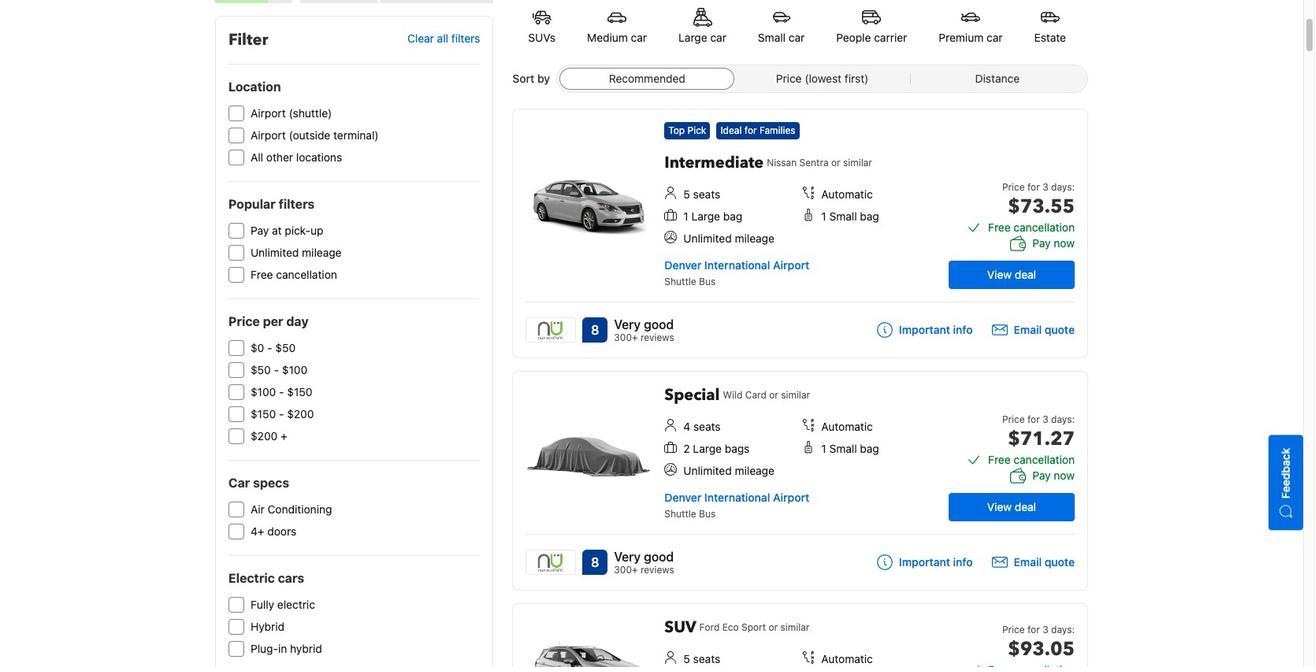 Task type: describe. For each thing, give the bounding box(es) containing it.
0 vertical spatial $100
[[282, 363, 308, 377]]

supplied by nu car rental image for 2nd customer rating 8 very good element from the bottom of the page
[[527, 318, 576, 342]]

important info button for first email quote button from the bottom of the page
[[877, 555, 973, 571]]

$71.27
[[1008, 426, 1075, 452]]

electric cars
[[229, 572, 304, 586]]

2 denver international airport button from the top
[[665, 491, 810, 505]]

free for $71.27
[[989, 453, 1011, 467]]

clear all filters button
[[408, 32, 480, 45]]

$200 +
[[251, 430, 288, 443]]

location
[[229, 80, 281, 94]]

2 good from the top
[[644, 550, 674, 564]]

wild
[[723, 389, 743, 401]]

pay for $71.27
[[1033, 469, 1051, 482]]

pick-
[[285, 224, 311, 237]]

air
[[251, 503, 265, 516]]

1 denver international airport button from the top
[[665, 259, 810, 272]]

intermediate nissan sentra or similar
[[665, 152, 873, 173]]

very for second customer rating 8 very good element
[[614, 550, 641, 564]]

price for $93.05
[[1003, 624, 1025, 636]]

email for first email quote button from the bottom of the page
[[1014, 556, 1042, 569]]

car for medium car
[[631, 31, 647, 44]]

300+ for second customer rating 8 very good element
[[614, 564, 638, 576]]

medium car
[[587, 31, 647, 44]]

very good 300+ reviews for 2nd customer rating 8 very good element from the bottom of the page
[[614, 318, 675, 344]]

or inside suv ford eco sport or similar
[[769, 622, 778, 634]]

ideal
[[721, 125, 742, 136]]

1 large bag
[[684, 210, 743, 223]]

0 vertical spatial $200
[[287, 408, 314, 421]]

2 large bags
[[684, 442, 750, 456]]

1 bus from the top
[[699, 276, 716, 288]]

unlimited mileage for 4 seats
[[684, 464, 775, 478]]

suvs button
[[513, 0, 572, 55]]

conditioning
[[268, 503, 332, 516]]

sentra
[[800, 157, 829, 169]]

people carrier button
[[821, 0, 923, 55]]

feedback button
[[1269, 436, 1304, 531]]

product card group containing $93.05
[[513, 604, 1089, 668]]

1 vertical spatial mileage
[[302, 246, 342, 259]]

1 horizontal spatial $150
[[287, 385, 313, 399]]

large car
[[679, 31, 727, 44]]

now for $73.55
[[1054, 236, 1075, 250]]

- for $150
[[279, 408, 284, 421]]

view deal button for $71.27
[[949, 493, 1075, 522]]

$0 - $50
[[251, 341, 296, 355]]

or for intermediate
[[832, 157, 841, 169]]

bags
[[725, 442, 750, 456]]

filter
[[229, 29, 268, 50]]

automatic for special
[[822, 420, 873, 434]]

airport (outside terminal)
[[251, 128, 379, 142]]

in
[[278, 642, 287, 656]]

plug-
[[251, 642, 278, 656]]

suvs
[[528, 31, 556, 44]]

sport
[[742, 622, 766, 634]]

$73.55
[[1008, 194, 1075, 220]]

quote for 1st email quote button from the top of the page
[[1045, 323, 1075, 337]]

quote for first email quote button from the bottom of the page
[[1045, 556, 1075, 569]]

2 info from the top
[[954, 556, 973, 569]]

clear all filters
[[408, 32, 480, 45]]

8 for 2nd customer rating 8 very good element from the bottom of the page
[[591, 323, 599, 337]]

$93.05
[[1008, 637, 1075, 663]]

view for $71.27
[[988, 501, 1012, 514]]

top
[[669, 125, 685, 136]]

$100 - $150
[[251, 385, 313, 399]]

1 shuttle from the top
[[665, 276, 697, 288]]

eco
[[723, 622, 739, 634]]

estate button
[[1019, 0, 1082, 55]]

1 vertical spatial cancellation
[[276, 268, 337, 281]]

1 seats from the top
[[693, 188, 721, 201]]

important info button for 1st email quote button from the top of the page
[[877, 322, 973, 338]]

families
[[760, 125, 796, 136]]

reviews for 2nd customer rating 8 very good element from the bottom of the page
[[641, 332, 675, 344]]

special
[[665, 385, 720, 406]]

for right the ideal
[[745, 125, 757, 136]]

price for $73.55
[[1003, 181, 1025, 193]]

pay for $73.55
[[1033, 236, 1051, 250]]

view for $73.55
[[988, 268, 1012, 281]]

clear
[[408, 32, 434, 45]]

airport (shuttle)
[[251, 106, 332, 120]]

price for 3 days: $71.27
[[1003, 414, 1075, 452]]

unlimited for 5 seats
[[684, 232, 732, 245]]

0 horizontal spatial $50
[[251, 363, 271, 377]]

0 horizontal spatial $200
[[251, 430, 278, 443]]

filters inside clear all filters button
[[452, 32, 480, 45]]

(shuttle)
[[289, 106, 332, 120]]

or for special
[[769, 389, 779, 401]]

free cancellation for $73.55
[[989, 221, 1075, 234]]

top pick
[[669, 125, 707, 136]]

1 international from the top
[[705, 259, 770, 272]]

- for $0
[[267, 341, 272, 355]]

nissan
[[767, 157, 797, 169]]

pay now for $73.55
[[1033, 236, 1075, 250]]

feedback
[[1279, 448, 1293, 499]]

large for 5
[[692, 210, 721, 223]]

all other locations
[[251, 151, 342, 164]]

0 horizontal spatial $150
[[251, 408, 276, 421]]

+
[[281, 430, 288, 443]]

sort by
[[513, 72, 550, 85]]

pay at pick-up
[[251, 224, 324, 237]]

pick
[[688, 125, 707, 136]]

1 denver from the top
[[665, 259, 702, 272]]

specs
[[253, 476, 289, 490]]

2 denver from the top
[[665, 491, 702, 505]]

unlimited mileage for 5 seats
[[684, 232, 775, 245]]

important info for first email quote button from the bottom of the page's "important info" button
[[899, 556, 973, 569]]

email for 1st email quote button from the top of the page
[[1014, 323, 1042, 337]]

8 for second customer rating 8 very good element
[[591, 556, 599, 570]]

$150 - $200
[[251, 408, 314, 421]]

- for $100
[[279, 385, 284, 399]]

very good 300+ reviews for second customer rating 8 very good element
[[614, 550, 675, 576]]

at
[[272, 224, 282, 237]]

3 for $93.05
[[1043, 624, 1049, 636]]

price for 3 days: $73.55
[[1003, 181, 1075, 220]]

product card group containing $73.55
[[513, 109, 1094, 359]]

electric
[[277, 598, 315, 612]]

day
[[286, 315, 309, 329]]

1 for 5 seats
[[822, 210, 827, 223]]

for for $93.05
[[1028, 624, 1040, 636]]

3 for $71.27
[[1043, 414, 1049, 426]]

view deal button for $73.55
[[949, 261, 1075, 289]]

car specs
[[229, 476, 289, 490]]

(lowest
[[805, 72, 842, 85]]

300+ for 2nd customer rating 8 very good element from the bottom of the page
[[614, 332, 638, 344]]

$50 - $100
[[251, 363, 308, 377]]

other
[[266, 151, 293, 164]]

intermediate
[[665, 152, 764, 173]]

ford
[[700, 622, 720, 634]]

3 for $73.55
[[1043, 181, 1049, 193]]

medium car button
[[572, 0, 663, 55]]

doors
[[267, 525, 297, 538]]

2
[[684, 442, 690, 456]]

electric
[[229, 572, 275, 586]]

1 vertical spatial $100
[[251, 385, 276, 399]]

special wild card or similar
[[665, 385, 810, 406]]

1 vertical spatial unlimited mileage
[[251, 246, 342, 259]]

similar for special
[[781, 389, 810, 401]]

hybrid
[[251, 620, 285, 634]]

2 customer rating 8 very good element from the top
[[614, 548, 675, 567]]

first)
[[845, 72, 869, 85]]

unlimited for 4 seats
[[684, 464, 732, 478]]

carrier
[[874, 31, 908, 44]]

view deal for $71.27
[[988, 501, 1037, 514]]



Task type: locate. For each thing, give the bounding box(es) containing it.
0 vertical spatial email quote button
[[992, 322, 1075, 338]]

1 very from the top
[[614, 318, 641, 332]]

airport
[[251, 106, 286, 120], [251, 128, 286, 142], [773, 259, 810, 272], [773, 491, 810, 505]]

1 vertical spatial view deal
[[988, 501, 1037, 514]]

price for 3 days: $93.05
[[1003, 624, 1075, 663]]

recommended
[[609, 72, 686, 85]]

price
[[776, 72, 802, 85], [1003, 181, 1025, 193], [229, 315, 260, 329], [1003, 414, 1025, 426], [1003, 624, 1025, 636]]

1 email quote button from the top
[[992, 322, 1075, 338]]

1 vertical spatial 5
[[684, 653, 690, 666]]

price inside "price for 3 days: $93.05"
[[1003, 624, 1025, 636]]

price up $71.27 at the right bottom of page
[[1003, 414, 1025, 426]]

0 vertical spatial customer rating 8 very good element
[[614, 315, 675, 334]]

2 quote from the top
[[1045, 556, 1075, 569]]

mileage down 1 large bag
[[735, 232, 775, 245]]

denver international airport shuttle bus down bags
[[665, 491, 810, 520]]

3 3 from the top
[[1043, 624, 1049, 636]]

1 product card group from the top
[[513, 109, 1094, 359]]

car right premium
[[987, 31, 1003, 44]]

mileage for 4 seats
[[735, 464, 775, 478]]

international down 1 large bag
[[705, 259, 770, 272]]

1 3 from the top
[[1043, 181, 1049, 193]]

free cancellation down pick-
[[251, 268, 337, 281]]

up
[[311, 224, 324, 237]]

2 8 from the top
[[591, 556, 599, 570]]

large car button
[[663, 0, 742, 55]]

1 vertical spatial $50
[[251, 363, 271, 377]]

bus down 1 large bag
[[699, 276, 716, 288]]

bag
[[723, 210, 743, 223], [860, 210, 880, 223], [860, 442, 880, 456]]

1 vertical spatial now
[[1054, 469, 1075, 482]]

0 vertical spatial 300+
[[614, 332, 638, 344]]

0 vertical spatial very good 300+ reviews
[[614, 318, 675, 344]]

now down $71.27 at the right bottom of page
[[1054, 469, 1075, 482]]

days: up $93.05
[[1052, 624, 1075, 636]]

5 down suv
[[684, 653, 690, 666]]

1 vertical spatial important info
[[899, 556, 973, 569]]

filters up pick-
[[279, 197, 315, 211]]

free cancellation down $73.55
[[989, 221, 1075, 234]]

2 email quote from the top
[[1014, 556, 1075, 569]]

premium car
[[939, 31, 1003, 44]]

1 5 seats from the top
[[684, 188, 721, 201]]

1 view deal from the top
[[988, 268, 1037, 281]]

bus down 2 large bags
[[699, 508, 716, 520]]

unlimited down 2 large bags
[[684, 464, 732, 478]]

or right sport
[[769, 622, 778, 634]]

-
[[267, 341, 272, 355], [274, 363, 279, 377], [279, 385, 284, 399], [279, 408, 284, 421]]

3 seats from the top
[[693, 653, 721, 666]]

1 denver international airport shuttle bus from the top
[[665, 259, 810, 288]]

- for $50
[[274, 363, 279, 377]]

days: inside "price for 3 days: $93.05"
[[1052, 624, 1075, 636]]

small for 4 seats
[[830, 442, 857, 456]]

or inside special wild card or similar
[[769, 389, 779, 401]]

0 vertical spatial important info
[[899, 323, 973, 337]]

view deal down $73.55
[[988, 268, 1037, 281]]

1 vertical spatial 1 small bag
[[822, 442, 880, 456]]

free cancellation down $71.27 at the right bottom of page
[[989, 453, 1075, 467]]

1 for 4 seats
[[822, 442, 827, 456]]

2 view deal button from the top
[[949, 493, 1075, 522]]

per
[[263, 315, 283, 329]]

0 vertical spatial pay now
[[1033, 236, 1075, 250]]

for up $71.27 at the right bottom of page
[[1028, 414, 1040, 426]]

email quote for 1st email quote button from the top of the page
[[1014, 323, 1075, 337]]

all
[[437, 32, 449, 45]]

0 vertical spatial international
[[705, 259, 770, 272]]

mileage down up
[[302, 246, 342, 259]]

0 vertical spatial view deal button
[[949, 261, 1075, 289]]

2 pay now from the top
[[1033, 469, 1075, 482]]

2 bus from the top
[[699, 508, 716, 520]]

days: inside price for 3 days: $71.27
[[1052, 414, 1075, 426]]

0 vertical spatial email quote
[[1014, 323, 1075, 337]]

3 up $71.27 at the right bottom of page
[[1043, 414, 1049, 426]]

2 vertical spatial automatic
[[822, 653, 873, 666]]

1 vertical spatial very
[[614, 550, 641, 564]]

similar right card
[[781, 389, 810, 401]]

view
[[988, 268, 1012, 281], [988, 501, 1012, 514]]

denver
[[665, 259, 702, 272], [665, 491, 702, 505]]

2 supplied by nu car rental image from the top
[[527, 551, 576, 575]]

email quote for first email quote button from the bottom of the page
[[1014, 556, 1075, 569]]

price up $73.55
[[1003, 181, 1025, 193]]

2 important info from the top
[[899, 556, 973, 569]]

1 vertical spatial quote
[[1045, 556, 1075, 569]]

filters
[[452, 32, 480, 45], [279, 197, 315, 211]]

car left small car
[[711, 31, 727, 44]]

1 horizontal spatial $50
[[275, 341, 296, 355]]

days: for $73.55
[[1052, 181, 1075, 193]]

price for $71.27
[[1003, 414, 1025, 426]]

1 vertical spatial important info button
[[877, 555, 973, 571]]

email quote
[[1014, 323, 1075, 337], [1014, 556, 1075, 569]]

3
[[1043, 181, 1049, 193], [1043, 414, 1049, 426], [1043, 624, 1049, 636]]

international
[[705, 259, 770, 272], [705, 491, 770, 505]]

4 car from the left
[[987, 31, 1003, 44]]

similar inside suv ford eco sport or similar
[[781, 622, 810, 634]]

large down intermediate
[[692, 210, 721, 223]]

filters right all at the left top of the page
[[452, 32, 480, 45]]

similar inside intermediate nissan sentra or similar
[[843, 157, 873, 169]]

reviews up suv
[[641, 564, 675, 576]]

2 vertical spatial similar
[[781, 622, 810, 634]]

now for $71.27
[[1054, 469, 1075, 482]]

1 horizontal spatial $200
[[287, 408, 314, 421]]

small inside button
[[758, 31, 786, 44]]

1 horizontal spatial $100
[[282, 363, 308, 377]]

denver international airport shuttle bus
[[665, 259, 810, 288], [665, 491, 810, 520]]

5
[[684, 188, 690, 201], [684, 653, 690, 666]]

1 300+ from the top
[[614, 332, 638, 344]]

1 important info from the top
[[899, 323, 973, 337]]

important info
[[899, 323, 973, 337], [899, 556, 973, 569]]

(outside
[[289, 128, 330, 142]]

similar for intermediate
[[843, 157, 873, 169]]

for inside "price for 3 days: $93.05"
[[1028, 624, 1040, 636]]

1 vertical spatial similar
[[781, 389, 810, 401]]

large right 2
[[693, 442, 722, 456]]

0 horizontal spatial $100
[[251, 385, 276, 399]]

car for small car
[[789, 31, 805, 44]]

shuttle
[[665, 276, 697, 288], [665, 508, 697, 520]]

very for 2nd customer rating 8 very good element from the bottom of the page
[[614, 318, 641, 332]]

denver international airport button down bags
[[665, 491, 810, 505]]

0 vertical spatial 5
[[684, 188, 690, 201]]

price up $93.05
[[1003, 624, 1025, 636]]

locations
[[296, 151, 342, 164]]

5 up 1 large bag
[[684, 188, 690, 201]]

0 vertical spatial cancellation
[[1014, 221, 1075, 234]]

1 info from the top
[[954, 323, 973, 337]]

1 vertical spatial email quote button
[[992, 555, 1075, 571]]

1 vertical spatial days:
[[1052, 414, 1075, 426]]

2 1 small bag from the top
[[822, 442, 880, 456]]

$50
[[275, 341, 296, 355], [251, 363, 271, 377]]

1 vertical spatial $150
[[251, 408, 276, 421]]

2 email quote button from the top
[[992, 555, 1075, 571]]

small for 5 seats
[[830, 210, 857, 223]]

deal down $71.27 at the right bottom of page
[[1015, 501, 1037, 514]]

hybrid
[[290, 642, 322, 656]]

unlimited down 1 large bag
[[684, 232, 732, 245]]

seats right 4 at the bottom right of page
[[694, 420, 721, 434]]

2 300+ from the top
[[614, 564, 638, 576]]

3 inside "price for 3 days: $93.05"
[[1043, 624, 1049, 636]]

unlimited mileage
[[684, 232, 775, 245], [251, 246, 342, 259], [684, 464, 775, 478]]

2 important from the top
[[899, 556, 951, 569]]

cancellation down pick-
[[276, 268, 337, 281]]

2 vertical spatial large
[[693, 442, 722, 456]]

0 vertical spatial product card group
[[513, 109, 1094, 359]]

1 pay now from the top
[[1033, 236, 1075, 250]]

2 now from the top
[[1054, 469, 1075, 482]]

$50 down "$0"
[[251, 363, 271, 377]]

pay left at
[[251, 224, 269, 237]]

small car
[[758, 31, 805, 44]]

1 vertical spatial info
[[954, 556, 973, 569]]

- up $150 - $200
[[279, 385, 284, 399]]

1 vertical spatial large
[[692, 210, 721, 223]]

1 supplied by nu car rental image from the top
[[527, 318, 576, 342]]

days: for $71.27
[[1052, 414, 1075, 426]]

cancellation for $71.27
[[1014, 453, 1075, 467]]

pay
[[251, 224, 269, 237], [1033, 236, 1051, 250], [1033, 469, 1051, 482]]

seats
[[693, 188, 721, 201], [694, 420, 721, 434], [693, 653, 721, 666]]

$100
[[282, 363, 308, 377], [251, 385, 276, 399]]

0 vertical spatial mileage
[[735, 232, 775, 245]]

shuttle down 2
[[665, 508, 697, 520]]

1 email from the top
[[1014, 323, 1042, 337]]

1 important from the top
[[899, 323, 951, 337]]

cancellation for $73.55
[[1014, 221, 1075, 234]]

8
[[591, 323, 599, 337], [591, 556, 599, 570]]

1 small bag for 1 large bag
[[822, 210, 880, 223]]

2 very good 300+ reviews from the top
[[614, 550, 675, 576]]

1 very good 300+ reviews from the top
[[614, 318, 675, 344]]

for inside price for 3 days: $71.27
[[1028, 414, 1040, 426]]

or
[[832, 157, 841, 169], [769, 389, 779, 401], [769, 622, 778, 634]]

$150 up $200 +
[[251, 408, 276, 421]]

$200 left "+"
[[251, 430, 278, 443]]

very
[[614, 318, 641, 332], [614, 550, 641, 564]]

1 view from the top
[[988, 268, 1012, 281]]

good up suv
[[644, 550, 674, 564]]

0 vertical spatial 8
[[591, 323, 599, 337]]

1 view deal button from the top
[[949, 261, 1075, 289]]

free for $73.55
[[989, 221, 1011, 234]]

- down $0 - $50
[[274, 363, 279, 377]]

suv
[[665, 617, 696, 639]]

$200 up "+"
[[287, 408, 314, 421]]

people carrier
[[837, 31, 908, 44]]

supplied by nu car rental image
[[527, 318, 576, 342], [527, 551, 576, 575]]

sort by element
[[557, 65, 1089, 93]]

denver international airport shuttle bus for second denver international airport button from the bottom of the page
[[665, 259, 810, 288]]

small
[[758, 31, 786, 44], [830, 210, 857, 223], [830, 442, 857, 456]]

or right sentra at the right
[[832, 157, 841, 169]]

car for premium car
[[987, 31, 1003, 44]]

car
[[229, 476, 250, 490]]

1 1 small bag from the top
[[822, 210, 880, 223]]

free cancellation for $71.27
[[989, 453, 1075, 467]]

2 vertical spatial 3
[[1043, 624, 1049, 636]]

5 seats up 1 large bag
[[684, 188, 721, 201]]

1 deal from the top
[[1015, 268, 1037, 281]]

mileage for 5 seats
[[735, 232, 775, 245]]

0 vertical spatial denver international airport shuttle bus
[[665, 259, 810, 288]]

view deal button
[[949, 261, 1075, 289], [949, 493, 1075, 522]]

supplied by nu car rental image for second customer rating 8 very good element
[[527, 551, 576, 575]]

large inside large car button
[[679, 31, 708, 44]]

$0
[[251, 341, 264, 355]]

reviews up special
[[641, 332, 675, 344]]

for up $73.55
[[1028, 181, 1040, 193]]

good up special
[[644, 318, 674, 332]]

or inside intermediate nissan sentra or similar
[[832, 157, 841, 169]]

sort
[[513, 72, 535, 85]]

quote
[[1045, 323, 1075, 337], [1045, 556, 1075, 569]]

view deal
[[988, 268, 1037, 281], [988, 501, 1037, 514]]

0 vertical spatial reviews
[[641, 332, 675, 344]]

2 car from the left
[[711, 31, 727, 44]]

3 inside 'price for 3 days: $73.55'
[[1043, 181, 1049, 193]]

seats up 1 large bag
[[693, 188, 721, 201]]

similar right sport
[[781, 622, 810, 634]]

by
[[538, 72, 550, 85]]

very good 300+ reviews
[[614, 318, 675, 344], [614, 550, 675, 576]]

1 vertical spatial $200
[[251, 430, 278, 443]]

1 vertical spatial small
[[830, 210, 857, 223]]

terminal)
[[333, 128, 379, 142]]

4
[[684, 420, 691, 434]]

2 vertical spatial seats
[[693, 653, 721, 666]]

- right "$0"
[[267, 341, 272, 355]]

price inside 'price for 3 days: $73.55'
[[1003, 181, 1025, 193]]

0 vertical spatial or
[[832, 157, 841, 169]]

2 view deal from the top
[[988, 501, 1037, 514]]

2 deal from the top
[[1015, 501, 1037, 514]]

0 vertical spatial 3
[[1043, 181, 1049, 193]]

seats down ford
[[693, 653, 721, 666]]

international down bags
[[705, 491, 770, 505]]

1 vertical spatial denver international airport shuttle bus
[[665, 491, 810, 520]]

cars
[[278, 572, 304, 586]]

car right medium
[[631, 31, 647, 44]]

2 seats from the top
[[694, 420, 721, 434]]

1 small bag for 2 large bags
[[822, 442, 880, 456]]

1 small bag
[[822, 210, 880, 223], [822, 442, 880, 456]]

price inside price for 3 days: $71.27
[[1003, 414, 1025, 426]]

fully electric
[[251, 598, 315, 612]]

0 vertical spatial $50
[[275, 341, 296, 355]]

2 vertical spatial free cancellation
[[989, 453, 1075, 467]]

price per day
[[229, 315, 309, 329]]

5 seats down ford
[[684, 653, 721, 666]]

view deal button down $71.27 at the right bottom of page
[[949, 493, 1075, 522]]

pay now
[[1033, 236, 1075, 250], [1033, 469, 1075, 482]]

unlimited mileage down bags
[[684, 464, 775, 478]]

mileage down bags
[[735, 464, 775, 478]]

0 vertical spatial small
[[758, 31, 786, 44]]

2 automatic from the top
[[822, 420, 873, 434]]

1 vertical spatial international
[[705, 491, 770, 505]]

people
[[837, 31, 871, 44]]

for
[[745, 125, 757, 136], [1028, 181, 1040, 193], [1028, 414, 1040, 426], [1028, 624, 1040, 636]]

1 reviews from the top
[[641, 332, 675, 344]]

car up price (lowest first)
[[789, 31, 805, 44]]

3 car from the left
[[789, 31, 805, 44]]

3 automatic from the top
[[822, 653, 873, 666]]

days: inside 'price for 3 days: $73.55'
[[1052, 181, 1075, 193]]

0 vertical spatial view deal
[[988, 268, 1037, 281]]

2 view from the top
[[988, 501, 1012, 514]]

premium car button
[[923, 0, 1019, 55]]

premium
[[939, 31, 984, 44]]

large up the recommended
[[679, 31, 708, 44]]

important info for "important info" button corresponding to 1st email quote button from the top of the page
[[899, 323, 973, 337]]

unlimited down at
[[251, 246, 299, 259]]

price (lowest first)
[[776, 72, 869, 85]]

$100 up $100 - $150
[[282, 363, 308, 377]]

2 vertical spatial small
[[830, 442, 857, 456]]

1 vertical spatial supplied by nu car rental image
[[527, 551, 576, 575]]

1 horizontal spatial filters
[[452, 32, 480, 45]]

3 up $73.55
[[1043, 181, 1049, 193]]

1 vertical spatial pay now
[[1033, 469, 1075, 482]]

0 vertical spatial very
[[614, 318, 641, 332]]

denver international airport shuttle bus down 1 large bag
[[665, 259, 810, 288]]

pay now down $73.55
[[1033, 236, 1075, 250]]

1 vertical spatial 3
[[1043, 414, 1049, 426]]

email quote button
[[992, 322, 1075, 338], [992, 555, 1075, 571]]

1 vertical spatial 5 seats
[[684, 653, 721, 666]]

bag for 5 seats
[[860, 210, 880, 223]]

info
[[954, 323, 973, 337], [954, 556, 973, 569]]

2 shuttle from the top
[[665, 508, 697, 520]]

air conditioning
[[251, 503, 332, 516]]

card
[[746, 389, 767, 401]]

4 seats
[[684, 420, 721, 434]]

free down at
[[251, 268, 273, 281]]

free down $71.27 at the right bottom of page
[[989, 453, 1011, 467]]

0 vertical spatial $150
[[287, 385, 313, 399]]

1 email quote from the top
[[1014, 323, 1075, 337]]

important info button
[[877, 322, 973, 338], [877, 555, 973, 571]]

0 vertical spatial days:
[[1052, 181, 1075, 193]]

1 8 from the top
[[591, 323, 599, 337]]

1 vertical spatial unlimited
[[251, 246, 299, 259]]

price left (lowest
[[776, 72, 802, 85]]

deal for $71.27
[[1015, 501, 1037, 514]]

days: up $71.27 at the right bottom of page
[[1052, 414, 1075, 426]]

300+
[[614, 332, 638, 344], [614, 564, 638, 576]]

view deal button down $73.55
[[949, 261, 1075, 289]]

0 vertical spatial 5 seats
[[684, 188, 721, 201]]

$100 down the $50 - $100
[[251, 385, 276, 399]]

4+
[[251, 525, 264, 538]]

product card group containing $71.27
[[513, 371, 1094, 591]]

0 vertical spatial view
[[988, 268, 1012, 281]]

- down $100 - $150
[[279, 408, 284, 421]]

3 product card group from the top
[[513, 604, 1089, 668]]

2 vertical spatial mileage
[[735, 464, 775, 478]]

1 vertical spatial view
[[988, 501, 1012, 514]]

1 vertical spatial important
[[899, 556, 951, 569]]

2 denver international airport shuttle bus from the top
[[665, 491, 810, 520]]

free down $73.55
[[989, 221, 1011, 234]]

view deal for $73.55
[[988, 268, 1037, 281]]

shuttle down 1 large bag
[[665, 276, 697, 288]]

1 5 from the top
[[684, 188, 690, 201]]

plug-in hybrid
[[251, 642, 322, 656]]

$150 up $150 - $200
[[287, 385, 313, 399]]

0 vertical spatial unlimited mileage
[[684, 232, 775, 245]]

suv ford eco sport or similar
[[665, 617, 810, 639]]

small car button
[[742, 0, 821, 55]]

pay down $73.55
[[1033, 236, 1051, 250]]

3 up $93.05
[[1043, 624, 1049, 636]]

2 very from the top
[[614, 550, 641, 564]]

medium
[[587, 31, 628, 44]]

unlimited mileage down pick-
[[251, 246, 342, 259]]

1 vertical spatial automatic
[[822, 420, 873, 434]]

for inside 'price for 3 days: $73.55'
[[1028, 181, 1040, 193]]

2 vertical spatial or
[[769, 622, 778, 634]]

1 vertical spatial filters
[[279, 197, 315, 211]]

unlimited
[[684, 232, 732, 245], [251, 246, 299, 259], [684, 464, 732, 478]]

days: for $93.05
[[1052, 624, 1075, 636]]

2 5 from the top
[[684, 653, 690, 666]]

days: up $73.55
[[1052, 181, 1075, 193]]

2 vertical spatial free
[[989, 453, 1011, 467]]

0 vertical spatial bus
[[699, 276, 716, 288]]

popular
[[229, 197, 276, 211]]

1 vertical spatial seats
[[694, 420, 721, 434]]

cancellation down $71.27 at the right bottom of page
[[1014, 453, 1075, 467]]

1 vertical spatial 300+
[[614, 564, 638, 576]]

1 vertical spatial denver
[[665, 491, 702, 505]]

popular filters
[[229, 197, 315, 211]]

1 days: from the top
[[1052, 181, 1075, 193]]

1 customer rating 8 very good element from the top
[[614, 315, 675, 334]]

1 quote from the top
[[1045, 323, 1075, 337]]

all
[[251, 151, 263, 164]]

3 inside price for 3 days: $71.27
[[1043, 414, 1049, 426]]

2 vertical spatial cancellation
[[1014, 453, 1075, 467]]

now down $73.55
[[1054, 236, 1075, 250]]

customer rating 8 very good element
[[614, 315, 675, 334], [614, 548, 675, 567]]

$50 up the $50 - $100
[[275, 341, 296, 355]]

1 vertical spatial reviews
[[641, 564, 675, 576]]

1 now from the top
[[1054, 236, 1075, 250]]

1 vertical spatial free
[[251, 268, 273, 281]]

price inside sort by element
[[776, 72, 802, 85]]

denver international airport button down 1 large bag
[[665, 259, 810, 272]]

pay now for $71.27
[[1033, 469, 1075, 482]]

for for $71.27
[[1028, 414, 1040, 426]]

2 reviews from the top
[[641, 564, 675, 576]]

0 vertical spatial now
[[1054, 236, 1075, 250]]

seats for suv
[[693, 653, 721, 666]]

car for large car
[[711, 31, 727, 44]]

deal down $73.55
[[1015, 268, 1037, 281]]

0 vertical spatial similar
[[843, 157, 873, 169]]

1 vertical spatial free cancellation
[[251, 268, 337, 281]]

1 vertical spatial deal
[[1015, 501, 1037, 514]]

0 vertical spatial 1 small bag
[[822, 210, 880, 223]]

denver down 1 large bag
[[665, 259, 702, 272]]

reviews for second customer rating 8 very good element
[[641, 564, 675, 576]]

for up $93.05
[[1028, 624, 1040, 636]]

2 vertical spatial product card group
[[513, 604, 1089, 668]]

3 days: from the top
[[1052, 624, 1075, 636]]

bag for 4 seats
[[860, 442, 880, 456]]

2 important info button from the top
[[877, 555, 973, 571]]

2 vertical spatial days:
[[1052, 624, 1075, 636]]

2 international from the top
[[705, 491, 770, 505]]

seats for special
[[694, 420, 721, 434]]

1 vertical spatial email
[[1014, 556, 1042, 569]]

1 vertical spatial 8
[[591, 556, 599, 570]]

pay now down $71.27 at the right bottom of page
[[1033, 469, 1075, 482]]

denver international airport shuttle bus for 1st denver international airport button from the bottom of the page
[[665, 491, 810, 520]]

cancellation down $73.55
[[1014, 221, 1075, 234]]

unlimited mileage down 1 large bag
[[684, 232, 775, 245]]

1 car from the left
[[631, 31, 647, 44]]

similar right sentra at the right
[[843, 157, 873, 169]]

0 vertical spatial email
[[1014, 323, 1042, 337]]

similar inside special wild card or similar
[[781, 389, 810, 401]]

0 vertical spatial filters
[[452, 32, 480, 45]]

0 vertical spatial info
[[954, 323, 973, 337]]

automatic for suv
[[822, 653, 873, 666]]

1 vertical spatial view deal button
[[949, 493, 1075, 522]]

1 automatic from the top
[[822, 188, 873, 201]]

0 vertical spatial important info button
[[877, 322, 973, 338]]

price left per on the left top of page
[[229, 315, 260, 329]]

deal for $73.55
[[1015, 268, 1037, 281]]

product card group
[[513, 109, 1094, 359], [513, 371, 1094, 591], [513, 604, 1089, 668]]

1 vertical spatial product card group
[[513, 371, 1094, 591]]

0 vertical spatial supplied by nu car rental image
[[527, 318, 576, 342]]

large for 4
[[693, 442, 722, 456]]

for for $73.55
[[1028, 181, 1040, 193]]

1 vertical spatial good
[[644, 550, 674, 564]]

view deal down $71.27 at the right bottom of page
[[988, 501, 1037, 514]]

2 3 from the top
[[1043, 414, 1049, 426]]

1 good from the top
[[644, 318, 674, 332]]

1 vertical spatial email quote
[[1014, 556, 1075, 569]]

1 important info button from the top
[[877, 322, 973, 338]]

2 days: from the top
[[1052, 414, 1075, 426]]

pay down $71.27 at the right bottom of page
[[1033, 469, 1051, 482]]

2 product card group from the top
[[513, 371, 1094, 591]]

distance
[[976, 72, 1020, 85]]

denver down 2
[[665, 491, 702, 505]]

2 5 seats from the top
[[684, 653, 721, 666]]

free
[[989, 221, 1011, 234], [251, 268, 273, 281], [989, 453, 1011, 467]]

2 email from the top
[[1014, 556, 1042, 569]]

0 vertical spatial good
[[644, 318, 674, 332]]

or right card
[[769, 389, 779, 401]]



Task type: vqa. For each thing, say whether or not it's contained in the screenshot.


